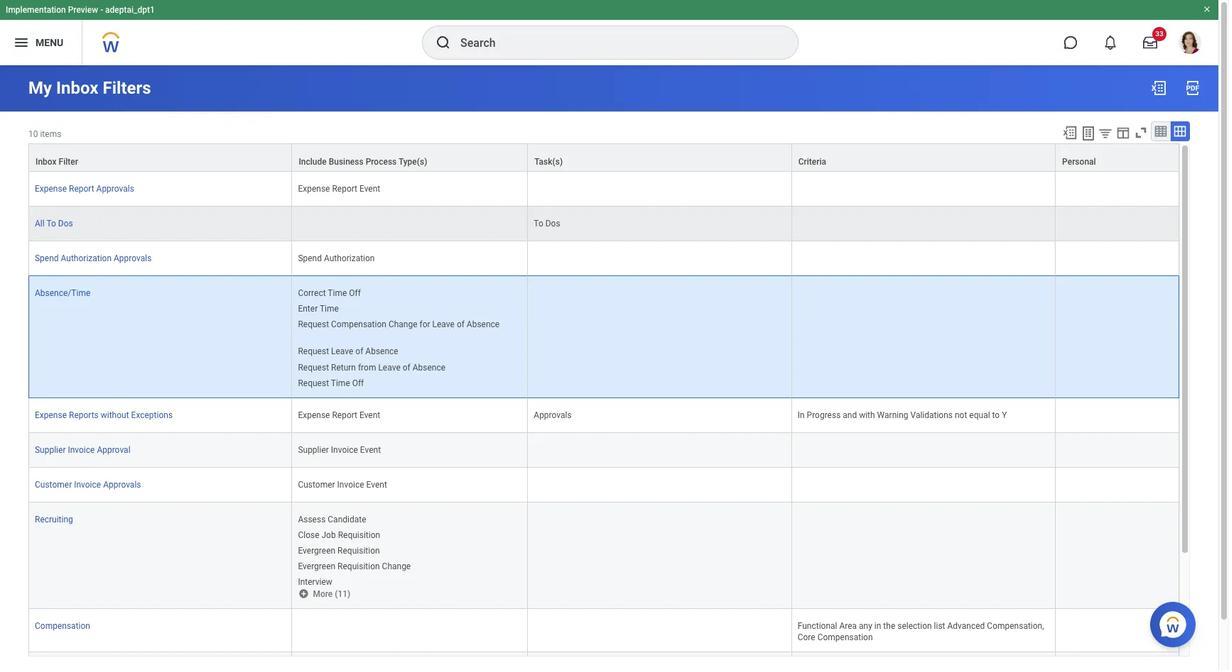 Task type: locate. For each thing, give the bounding box(es) containing it.
row containing supplier invoice approval
[[28, 433, 1179, 468]]

spend up 'correct'
[[298, 254, 322, 264]]

request leave of absence
[[298, 347, 398, 357]]

expense report event element down business
[[298, 181, 380, 194]]

export to excel image left export to worksheets icon
[[1062, 125, 1078, 141]]

time down correct time off
[[320, 304, 339, 314]]

toolbar
[[1056, 121, 1190, 144]]

1 vertical spatial change
[[382, 562, 411, 572]]

evergreen down close
[[298, 546, 335, 556]]

to dos element
[[534, 216, 560, 229]]

leave right for
[[432, 320, 455, 330]]

off inside correct time off element
[[349, 289, 361, 299]]

row containing compensation
[[28, 610, 1179, 653]]

time
[[328, 289, 347, 299], [320, 304, 339, 314], [331, 378, 350, 388]]

customer up recruiting link
[[35, 480, 72, 490]]

spend for spend authorization approvals
[[35, 254, 59, 264]]

expand table image
[[1173, 124, 1187, 139]]

invoice up customer invoice event element
[[331, 445, 358, 455]]

event up customer invoice event element
[[360, 445, 381, 455]]

assess
[[298, 515, 326, 525]]

2 request from the top
[[298, 347, 329, 357]]

and
[[843, 410, 857, 420]]

row containing expense reports without exceptions
[[28, 398, 1179, 433]]

profile logan mcneil image
[[1179, 31, 1201, 57]]

0 vertical spatial expense report event
[[298, 184, 380, 194]]

2 vertical spatial requisition
[[338, 562, 380, 572]]

6 row from the top
[[28, 398, 1179, 433]]

event
[[359, 184, 380, 194], [359, 410, 380, 420], [360, 445, 381, 455], [366, 480, 387, 490]]

2 expense report event from the top
[[298, 410, 380, 420]]

request time off element
[[298, 376, 364, 388]]

event down include business process type(s)
[[359, 184, 380, 194]]

off for correct time off
[[349, 289, 361, 299]]

2 authorization from the left
[[324, 254, 375, 264]]

1 horizontal spatial supplier
[[298, 445, 329, 455]]

1 horizontal spatial export to excel image
[[1150, 80, 1167, 97]]

1 horizontal spatial to
[[534, 219, 543, 229]]

reports
[[69, 410, 99, 420]]

expense report event element
[[298, 181, 380, 194], [298, 408, 380, 420]]

0 vertical spatial time
[[328, 289, 347, 299]]

filter
[[59, 157, 78, 167]]

10 row from the top
[[28, 610, 1179, 653]]

0 horizontal spatial dos
[[58, 219, 73, 229]]

adeptai_dpt1
[[105, 5, 155, 15]]

expense report event element down request time off
[[298, 408, 380, 420]]

1 requisition from the top
[[338, 531, 380, 541]]

return
[[331, 363, 356, 373]]

not
[[955, 410, 967, 420]]

inbox filter
[[36, 157, 78, 167]]

equal
[[969, 410, 990, 420]]

0 vertical spatial expense report event element
[[298, 181, 380, 194]]

all
[[35, 219, 45, 229]]

correct
[[298, 289, 326, 299]]

2 vertical spatial absence
[[413, 363, 446, 373]]

inbox inside popup button
[[36, 157, 57, 167]]

close job requisition
[[298, 531, 380, 541]]

inbox large image
[[1143, 36, 1157, 50]]

click to view/edit grid preferences image
[[1116, 125, 1131, 141]]

request compensation change for leave of absence
[[298, 320, 500, 330]]

2 to from the left
[[534, 219, 543, 229]]

absence up request return from leave of absence element
[[365, 347, 398, 357]]

1 vertical spatial off
[[352, 378, 364, 388]]

evergreen requisition change
[[298, 562, 411, 572]]

supplier invoice approval link
[[35, 442, 130, 455]]

request return from leave of absence element
[[298, 360, 446, 373]]

supplier up customer invoice approvals link
[[35, 445, 66, 455]]

0 vertical spatial compensation
[[331, 320, 386, 330]]

change
[[389, 320, 417, 330], [382, 562, 411, 572]]

customer up assess at bottom left
[[298, 480, 335, 490]]

items selected list
[[298, 286, 522, 389], [298, 512, 434, 588]]

1 horizontal spatial spend
[[298, 254, 322, 264]]

invoice up candidate
[[337, 480, 364, 490]]

absence inside the request leave of absence element
[[365, 347, 398, 357]]

spend authorization approvals
[[35, 254, 152, 264]]

event inside supplier invoice event element
[[360, 445, 381, 455]]

include business process type(s)
[[299, 157, 427, 167]]

2 vertical spatial time
[[331, 378, 350, 388]]

row containing spend authorization approvals
[[28, 242, 1179, 277]]

customer for customer invoice event
[[298, 480, 335, 490]]

justify image
[[13, 34, 30, 51]]

1 authorization from the left
[[61, 254, 112, 264]]

9 row from the top
[[28, 503, 1179, 610]]

time inside the enter time element
[[320, 304, 339, 314]]

absence inside request return from leave of absence element
[[413, 363, 446, 373]]

report down filter
[[69, 184, 94, 194]]

enter
[[298, 304, 318, 314]]

toolbar inside my inbox filters main content
[[1056, 121, 1190, 144]]

request leave of absence element
[[298, 344, 398, 357]]

1 horizontal spatial of
[[403, 363, 410, 373]]

absence down for
[[413, 363, 446, 373]]

change for requisition
[[382, 562, 411, 572]]

requisition up the evergreen requisition change element
[[338, 546, 380, 556]]

0 vertical spatial absence
[[467, 320, 500, 330]]

invoice for supplier invoice approval
[[68, 445, 95, 455]]

customer
[[35, 480, 72, 490], [298, 480, 335, 490]]

inbox
[[56, 78, 98, 98], [36, 157, 57, 167]]

expense report event for expense report approvals
[[298, 184, 380, 194]]

absence/time
[[35, 289, 90, 299]]

absence
[[467, 320, 500, 330], [365, 347, 398, 357], [413, 363, 446, 373]]

time for enter
[[320, 304, 339, 314]]

dos
[[58, 219, 73, 229], [545, 219, 560, 229]]

1 expense report event from the top
[[298, 184, 380, 194]]

y
[[1002, 410, 1007, 420]]

0 vertical spatial requisition
[[338, 531, 380, 541]]

(11)
[[335, 590, 351, 600]]

include
[[299, 157, 327, 167]]

2 evergreen from the top
[[298, 562, 335, 572]]

process
[[366, 157, 397, 167]]

2 expense report event element from the top
[[298, 408, 380, 420]]

from
[[358, 363, 376, 373]]

1 vertical spatial evergreen
[[298, 562, 335, 572]]

to down task(s)
[[534, 219, 543, 229]]

spend down all
[[35, 254, 59, 264]]

in progress and with warning validations not equal to y
[[798, 410, 1007, 420]]

request return from leave of absence
[[298, 363, 446, 373]]

0 vertical spatial evergreen
[[298, 546, 335, 556]]

2 horizontal spatial compensation
[[818, 633, 873, 643]]

of up from at the bottom of the page
[[355, 347, 363, 357]]

1 supplier from the left
[[35, 445, 66, 455]]

expense report event down request time off
[[298, 410, 380, 420]]

event for expense report approvals
[[359, 184, 380, 194]]

invoice
[[68, 445, 95, 455], [331, 445, 358, 455], [74, 480, 101, 490], [337, 480, 364, 490]]

expense down request time off
[[298, 410, 330, 420]]

2 requisition from the top
[[338, 546, 380, 556]]

2 horizontal spatial absence
[[467, 320, 500, 330]]

approval
[[97, 445, 130, 455]]

expense report event down business
[[298, 184, 380, 194]]

1 row from the top
[[28, 144, 1179, 172]]

0 horizontal spatial supplier
[[35, 445, 66, 455]]

0 horizontal spatial authorization
[[61, 254, 112, 264]]

of right from at the bottom of the page
[[403, 363, 410, 373]]

dos right all
[[58, 219, 73, 229]]

0 horizontal spatial to
[[46, 219, 56, 229]]

1 vertical spatial requisition
[[338, 546, 380, 556]]

approvals for expense report approvals
[[96, 184, 134, 194]]

1 evergreen from the top
[[298, 546, 335, 556]]

requisition down evergreen requisition at bottom
[[338, 562, 380, 572]]

1 items selected list from the top
[[298, 286, 522, 389]]

time for request
[[331, 378, 350, 388]]

leave right from at the bottom of the page
[[378, 363, 401, 373]]

to right all
[[46, 219, 56, 229]]

spend
[[35, 254, 59, 264], [298, 254, 322, 264]]

0 vertical spatial export to excel image
[[1150, 80, 1167, 97]]

0 vertical spatial of
[[457, 320, 465, 330]]

export to worksheets image
[[1080, 125, 1097, 142]]

enter time element
[[298, 301, 339, 314]]

leave
[[432, 320, 455, 330], [331, 347, 353, 357], [378, 363, 401, 373]]

approvals for spend authorization approvals
[[114, 254, 152, 264]]

report up supplier invoice event element
[[332, 410, 357, 420]]

supplier
[[35, 445, 66, 455], [298, 445, 329, 455]]

1 customer from the left
[[35, 480, 72, 490]]

1 spend from the left
[[35, 254, 59, 264]]

off inside request time off element
[[352, 378, 364, 388]]

authorization up correct time off element
[[324, 254, 375, 264]]

1 vertical spatial items selected list
[[298, 512, 434, 588]]

export to excel image left view printable version (pdf) icon
[[1150, 80, 1167, 97]]

of right for
[[457, 320, 465, 330]]

leave up return
[[331, 347, 353, 357]]

evergreen up "interview" 'element'
[[298, 562, 335, 572]]

event up supplier invoice event element
[[359, 410, 380, 420]]

1 vertical spatial inbox
[[36, 157, 57, 167]]

3 requisition from the top
[[338, 562, 380, 572]]

expense left reports
[[35, 410, 67, 420]]

2 horizontal spatial leave
[[432, 320, 455, 330]]

correct time off element
[[298, 286, 361, 299]]

invoice for supplier invoice event
[[331, 445, 358, 455]]

invoice inside customer invoice event element
[[337, 480, 364, 490]]

off down spend authorization
[[349, 289, 361, 299]]

0 vertical spatial items selected list
[[298, 286, 522, 389]]

time down return
[[331, 378, 350, 388]]

1 vertical spatial leave
[[331, 347, 353, 357]]

1 horizontal spatial leave
[[378, 363, 401, 373]]

more (11) button
[[298, 588, 352, 600]]

more
[[313, 590, 333, 600]]

4 row from the top
[[28, 242, 1179, 277]]

1 expense report event element from the top
[[298, 181, 380, 194]]

export to excel image
[[1150, 80, 1167, 97], [1062, 125, 1078, 141]]

expense report event for expense reports without exceptions
[[298, 410, 380, 420]]

evergreen for evergreen requisition change
[[298, 562, 335, 572]]

time up the enter time element
[[328, 289, 347, 299]]

1 to from the left
[[46, 219, 56, 229]]

2 customer from the left
[[298, 480, 335, 490]]

off
[[349, 289, 361, 299], [352, 378, 364, 388]]

0 vertical spatial off
[[349, 289, 361, 299]]

1 vertical spatial export to excel image
[[1062, 125, 1078, 141]]

1 horizontal spatial authorization
[[324, 254, 375, 264]]

compensation
[[331, 320, 386, 330], [35, 622, 90, 632], [818, 633, 873, 643]]

supplier up customer invoice event element
[[298, 445, 329, 455]]

4 request from the top
[[298, 378, 329, 388]]

authorization
[[61, 254, 112, 264], [324, 254, 375, 264]]

0 horizontal spatial export to excel image
[[1062, 125, 1078, 141]]

my inbox filters
[[28, 78, 151, 98]]

any
[[859, 622, 872, 632]]

spend authorization element
[[298, 251, 375, 264]]

0 horizontal spatial customer
[[35, 480, 72, 490]]

0 horizontal spatial absence
[[365, 347, 398, 357]]

authorization up the absence/time link
[[61, 254, 112, 264]]

dos down task(s)
[[545, 219, 560, 229]]

2 supplier from the left
[[298, 445, 329, 455]]

requisition down candidate
[[338, 531, 380, 541]]

1 vertical spatial time
[[320, 304, 339, 314]]

0 horizontal spatial spend
[[35, 254, 59, 264]]

interview element
[[298, 575, 332, 588]]

2 vertical spatial compensation
[[818, 633, 873, 643]]

evergreen requisition
[[298, 546, 380, 556]]

requisition
[[338, 531, 380, 541], [338, 546, 380, 556], [338, 562, 380, 572]]

3 row from the top
[[28, 207, 1179, 242]]

to
[[992, 410, 1000, 420]]

1 horizontal spatial dos
[[545, 219, 560, 229]]

1 request from the top
[[298, 320, 329, 330]]

row
[[28, 144, 1179, 172], [28, 172, 1179, 207], [28, 207, 1179, 242], [28, 242, 1179, 277], [28, 277, 1179, 398], [28, 398, 1179, 433], [28, 433, 1179, 468], [28, 468, 1179, 503], [28, 503, 1179, 610], [28, 610, 1179, 653], [28, 653, 1179, 671]]

0 vertical spatial inbox
[[56, 78, 98, 98]]

invoice down supplier invoice approval
[[74, 480, 101, 490]]

time inside request time off element
[[331, 378, 350, 388]]

invoice inside supplier invoice event element
[[331, 445, 358, 455]]

spend authorization approvals link
[[35, 251, 152, 264]]

0 vertical spatial leave
[[432, 320, 455, 330]]

invoice inside customer invoice approvals link
[[74, 480, 101, 490]]

report down business
[[332, 184, 357, 194]]

2 items selected list from the top
[[298, 512, 434, 588]]

3 request from the top
[[298, 363, 329, 373]]

5 row from the top
[[28, 277, 1179, 398]]

8 row from the top
[[28, 468, 1179, 503]]

table image
[[1154, 124, 1168, 139]]

implementation preview -   adeptai_dpt1
[[6, 5, 155, 15]]

invoice inside supplier invoice approval link
[[68, 445, 95, 455]]

type(s)
[[399, 157, 427, 167]]

7 row from the top
[[28, 433, 1179, 468]]

1 vertical spatial expense report event element
[[298, 408, 380, 420]]

inbox right my
[[56, 78, 98, 98]]

2 vertical spatial leave
[[378, 363, 401, 373]]

2 spend from the left
[[298, 254, 322, 264]]

inbox left filter
[[36, 157, 57, 167]]

1 vertical spatial absence
[[365, 347, 398, 357]]

2 row from the top
[[28, 172, 1179, 207]]

request for request return from leave of absence
[[298, 363, 329, 373]]

off down from at the bottom of the page
[[352, 378, 364, 388]]

supplier for supplier invoice event
[[298, 445, 329, 455]]

expense report approvals link
[[35, 181, 134, 194]]

1 horizontal spatial customer
[[298, 480, 335, 490]]

1 vertical spatial expense report event
[[298, 410, 380, 420]]

invoice left approval
[[68, 445, 95, 455]]

absence/time link
[[35, 286, 90, 299]]

request for request leave of absence
[[298, 347, 329, 357]]

event inside customer invoice event element
[[366, 480, 387, 490]]

search image
[[435, 34, 452, 51]]

time inside correct time off element
[[328, 289, 347, 299]]

0 horizontal spatial of
[[355, 347, 363, 357]]

event down supplier invoice event
[[366, 480, 387, 490]]

cell
[[528, 172, 792, 207], [792, 172, 1056, 207], [1056, 172, 1179, 207], [292, 207, 528, 242], [792, 207, 1056, 242], [1056, 207, 1179, 242], [528, 242, 792, 277], [792, 242, 1056, 277], [1056, 242, 1179, 277], [528, 277, 792, 398], [792, 277, 1056, 398], [1056, 277, 1179, 398], [1056, 398, 1179, 433], [528, 433, 792, 468], [792, 433, 1056, 468], [1056, 433, 1179, 468], [528, 468, 792, 503], [792, 468, 1056, 503], [1056, 468, 1179, 503], [528, 503, 792, 610], [792, 503, 1056, 610], [1056, 503, 1179, 610], [292, 610, 528, 653], [528, 610, 792, 653], [1056, 610, 1179, 653], [28, 653, 292, 671], [292, 653, 528, 671], [528, 653, 792, 671], [792, 653, 1056, 671], [1056, 653, 1179, 671]]

0 vertical spatial change
[[389, 320, 417, 330]]

1 vertical spatial compensation
[[35, 622, 90, 632]]

supplier invoice event element
[[298, 442, 381, 455]]

absence right for
[[467, 320, 500, 330]]

functional
[[798, 622, 837, 632]]

of
[[457, 320, 465, 330], [355, 347, 363, 357], [403, 363, 410, 373]]

expense report event element for expense report approvals
[[298, 181, 380, 194]]

menu
[[36, 37, 63, 48]]

evergreen
[[298, 546, 335, 556], [298, 562, 335, 572]]

1 horizontal spatial absence
[[413, 363, 446, 373]]

compensation,
[[987, 622, 1044, 632]]

row containing inbox filter
[[28, 144, 1179, 172]]

-
[[100, 5, 103, 15]]

2 vertical spatial of
[[403, 363, 410, 373]]

in
[[875, 622, 881, 632]]



Task type: describe. For each thing, give the bounding box(es) containing it.
off for request time off
[[352, 378, 364, 388]]

expense down include
[[298, 184, 330, 194]]

1 vertical spatial of
[[355, 347, 363, 357]]

request for request time off
[[298, 378, 329, 388]]

customer invoice event
[[298, 480, 387, 490]]

Search Workday  search field
[[460, 27, 769, 58]]

task(s)
[[535, 157, 563, 167]]

recruiting
[[35, 515, 73, 525]]

absence inside request compensation change for leave of absence element
[[467, 320, 500, 330]]

requisition for evergreen requisition change
[[338, 562, 380, 572]]

close
[[298, 531, 319, 541]]

invoice for customer invoice event
[[337, 480, 364, 490]]

personal button
[[1056, 144, 1179, 171]]

customer invoice approvals link
[[35, 477, 141, 490]]

row containing recruiting
[[28, 503, 1179, 610]]

validations
[[911, 410, 953, 420]]

report for expense reports without exceptions
[[332, 410, 357, 420]]

event for supplier invoice approval
[[360, 445, 381, 455]]

event for expense reports without exceptions
[[359, 410, 380, 420]]

customer invoice approvals
[[35, 480, 141, 490]]

33
[[1155, 30, 1164, 38]]

export to excel image for my inbox filters
[[1150, 80, 1167, 97]]

more (11)
[[313, 590, 351, 600]]

correct time off
[[298, 289, 361, 299]]

evergreen requisition change element
[[298, 559, 411, 572]]

supplier for supplier invoice approval
[[35, 445, 66, 455]]

menu button
[[0, 20, 82, 65]]

compensation link
[[35, 619, 90, 632]]

row containing all to dos
[[28, 207, 1179, 242]]

items
[[40, 129, 61, 139]]

event for customer invoice approvals
[[366, 480, 387, 490]]

customer invoice event element
[[298, 477, 387, 490]]

time for correct
[[328, 289, 347, 299]]

2 dos from the left
[[545, 219, 560, 229]]

approvals for customer invoice approvals
[[103, 480, 141, 490]]

recruiting link
[[35, 512, 73, 525]]

expense down inbox filter
[[35, 184, 67, 194]]

exceptions
[[131, 410, 173, 420]]

11 row from the top
[[28, 653, 1179, 671]]

fullscreen image
[[1133, 125, 1149, 141]]

assess candidate
[[298, 515, 366, 525]]

authorization for spend authorization approvals
[[61, 254, 112, 264]]

10
[[28, 129, 38, 139]]

expense reports without exceptions
[[35, 410, 173, 420]]

requisition for evergreen requisition
[[338, 546, 380, 556]]

row containing absence/time
[[28, 277, 1179, 398]]

evergreen for evergreen requisition
[[298, 546, 335, 556]]

items selected list containing correct time off
[[298, 286, 522, 389]]

task(s) button
[[528, 144, 791, 171]]

to dos
[[534, 219, 560, 229]]

for
[[420, 320, 430, 330]]

criteria button
[[792, 144, 1055, 171]]

assess candidate element
[[298, 512, 366, 525]]

customer for customer invoice approvals
[[35, 480, 72, 490]]

interview
[[298, 578, 332, 588]]

advanced
[[947, 622, 985, 632]]

export to excel image for 10 items
[[1062, 125, 1078, 141]]

request time off
[[298, 378, 364, 388]]

authorization for spend authorization
[[324, 254, 375, 264]]

33 button
[[1135, 27, 1167, 58]]

warning
[[877, 410, 908, 420]]

core
[[798, 633, 815, 643]]

request for request compensation change for leave of absence
[[298, 320, 329, 330]]

0 horizontal spatial leave
[[331, 347, 353, 357]]

spend authorization
[[298, 254, 375, 264]]

row containing customer invoice approvals
[[28, 468, 1179, 503]]

business
[[329, 157, 364, 167]]

expense reports without exceptions link
[[35, 408, 173, 420]]

preview
[[68, 5, 98, 15]]

report for expense report approvals
[[332, 184, 357, 194]]

without
[[101, 410, 129, 420]]

row containing expense report approvals
[[28, 172, 1179, 207]]

1 horizontal spatial compensation
[[331, 320, 386, 330]]

view printable version (pdf) image
[[1184, 80, 1201, 97]]

criteria
[[798, 157, 826, 167]]

expense report event element for expense reports without exceptions
[[298, 408, 380, 420]]

select to filter grid data image
[[1098, 126, 1113, 141]]

the
[[883, 622, 895, 632]]

10 items
[[28, 129, 61, 139]]

1 dos from the left
[[58, 219, 73, 229]]

personal
[[1062, 157, 1096, 167]]

my inbox filters main content
[[0, 65, 1219, 671]]

request compensation change for leave of absence element
[[298, 317, 500, 330]]

my
[[28, 78, 52, 98]]

inbox filter button
[[29, 144, 292, 171]]

expense report approvals
[[35, 184, 134, 194]]

functional area any in the selection list advanced compensation, core compensation
[[798, 622, 1046, 643]]

close job requisition element
[[298, 528, 380, 541]]

2 horizontal spatial of
[[457, 320, 465, 330]]

close environment banner image
[[1203, 5, 1211, 13]]

invoice for customer invoice approvals
[[74, 480, 101, 490]]

with
[[859, 410, 875, 420]]

area
[[839, 622, 857, 632]]

supplier invoice event
[[298, 445, 381, 455]]

change for compensation
[[389, 320, 417, 330]]

compensation inside functional area any in the selection list advanced compensation, core compensation
[[818, 633, 873, 643]]

list
[[934, 622, 945, 632]]

menu banner
[[0, 0, 1219, 65]]

enter time
[[298, 304, 339, 314]]

all to dos
[[35, 219, 73, 229]]

0 horizontal spatial compensation
[[35, 622, 90, 632]]

spend for spend authorization
[[298, 254, 322, 264]]

approvals element
[[534, 408, 572, 420]]

in
[[798, 410, 805, 420]]

all to dos link
[[35, 216, 73, 229]]

selection
[[898, 622, 932, 632]]

implementation
[[6, 5, 66, 15]]

items selected list containing assess candidate
[[298, 512, 434, 588]]

filters
[[103, 78, 151, 98]]

evergreen requisition element
[[298, 543, 380, 556]]

progress
[[807, 410, 841, 420]]

candidate
[[328, 515, 366, 525]]

include business process type(s) button
[[292, 144, 527, 171]]

supplier invoice approval
[[35, 445, 130, 455]]

notifications large image
[[1103, 36, 1118, 50]]

job
[[321, 531, 336, 541]]



Task type: vqa. For each thing, say whether or not it's contained in the screenshot.
Business
yes



